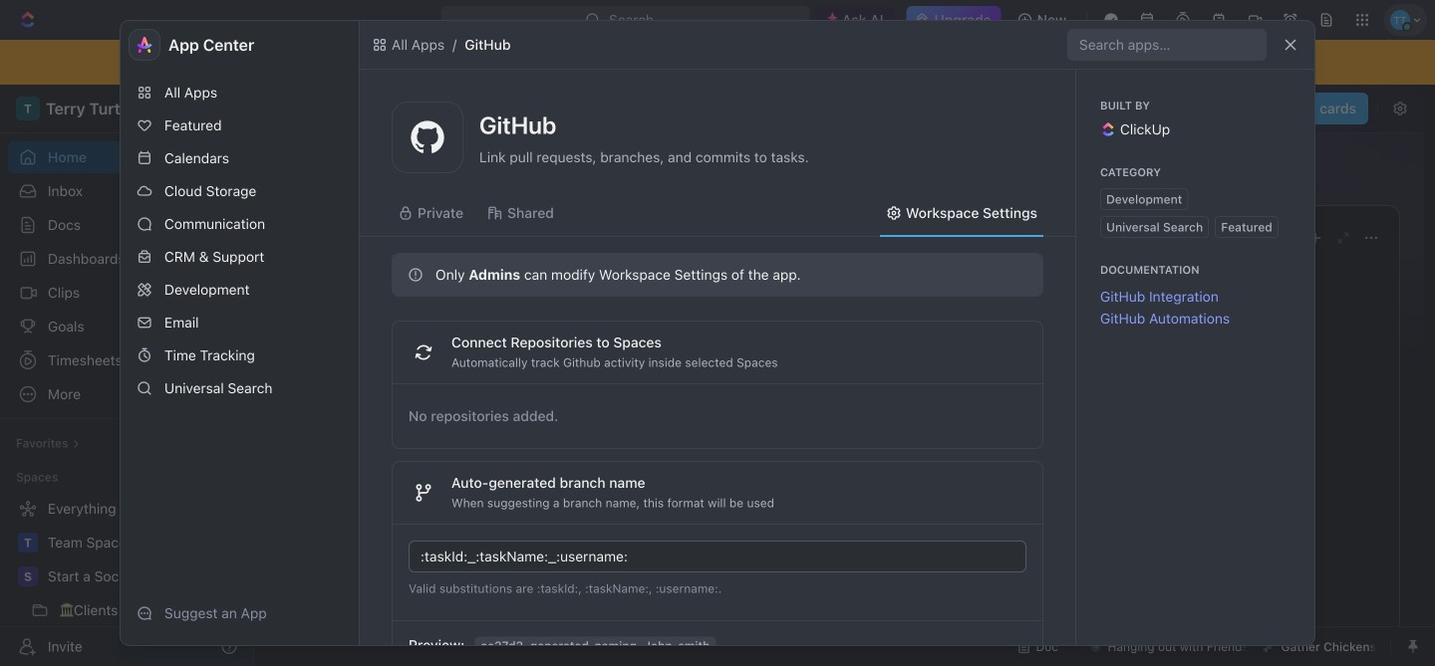 Task type: describe. For each thing, give the bounding box(es) containing it.
drumstick bite image
[[1264, 641, 1275, 653]]

1 dovha image from the left
[[488, 205, 503, 221]]

Search apps… field
[[1080, 33, 1259, 57]]

2 dovha image from the left
[[886, 205, 902, 221]]



Task type: vqa. For each thing, say whether or not it's contained in the screenshot.
field
yes



Task type: locate. For each thing, give the bounding box(es) containing it.
start a social media marketing agency, , element
[[18, 567, 38, 587]]

sidebar navigation
[[0, 85, 254, 667]]

nxy2z image
[[372, 37, 388, 53]]

None field
[[421, 545, 1019, 569]]

0 horizontal spatial dovha image
[[488, 205, 503, 221]]

1 horizontal spatial dovha image
[[886, 205, 902, 221]]

dovha image
[[398, 205, 414, 221]]

dovha image
[[488, 205, 503, 221], [886, 205, 902, 221]]

dialog
[[120, 20, 1316, 667]]



